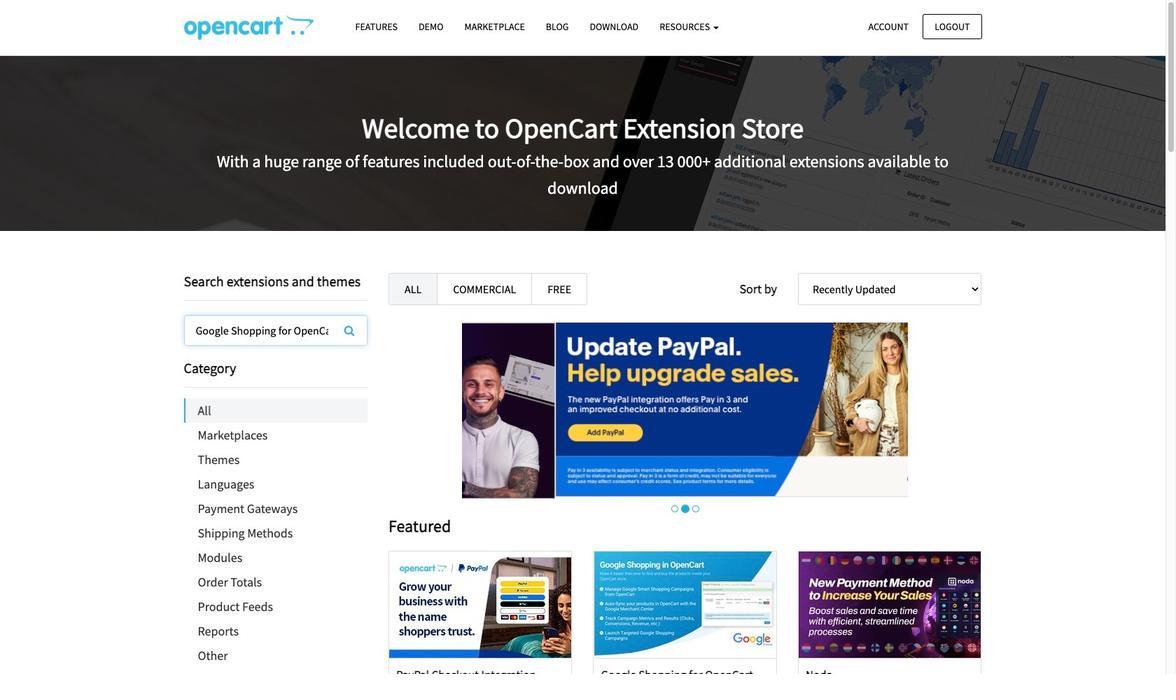 Task type: describe. For each thing, give the bounding box(es) containing it.
opencart extensions image
[[184, 15, 313, 40]]

google shopping for opencart image
[[594, 552, 777, 658]]



Task type: locate. For each thing, give the bounding box(es) containing it.
node image
[[53, 322, 499, 499]]

search image
[[344, 325, 355, 336]]

paypal payment gateway image
[[499, 322, 945, 497]]

noda image
[[799, 552, 981, 658]]

paypal checkout integration image
[[390, 552, 572, 658]]

None text field
[[185, 316, 367, 345]]



